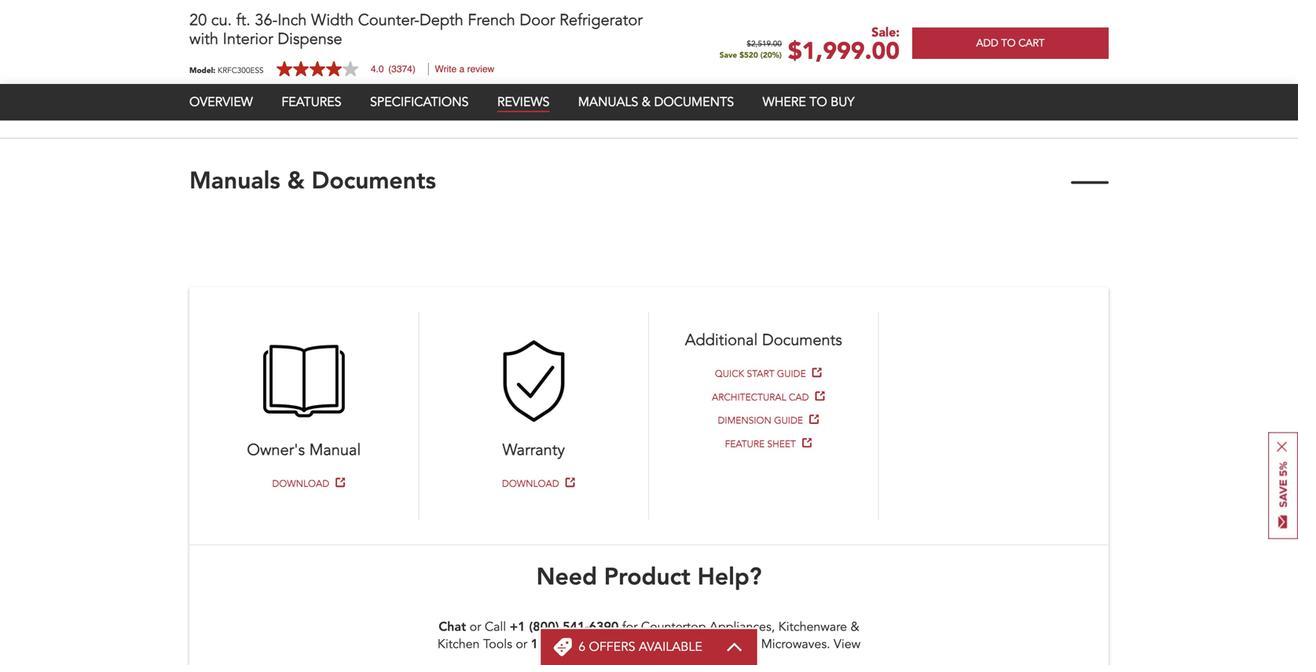 Task type: describe. For each thing, give the bounding box(es) containing it.
feature
[[725, 438, 765, 451]]

sheet
[[767, 438, 796, 451]]

kitchenware
[[779, 619, 847, 636]]

0 horizontal spatial or
[[470, 619, 481, 636]]

add to cart button
[[912, 28, 1109, 59]]

interior
[[223, 28, 273, 50]]

write a review
[[435, 64, 494, 75]]

overview link
[[189, 94, 253, 111]]

specifications
[[370, 94, 469, 111]]

owner's manual
[[247, 440, 361, 461]]

tools
[[483, 636, 512, 653]]

 image for owner's manual
[[263, 341, 345, 422]]

$2,519.00 save $520 (20%)
[[720, 40, 782, 61]]

start
[[747, 368, 775, 381]]

buy
[[831, 94, 855, 111]]

(20%)
[[761, 50, 782, 61]]

need product help?
[[536, 567, 762, 591]]

quick start guide
[[715, 368, 806, 381]]

refrigerator
[[560, 9, 643, 31]]

2 vertical spatial documents
[[762, 330, 842, 351]]

$520
[[740, 50, 758, 61]]

door
[[520, 9, 555, 31]]

4.0
[[371, 64, 384, 75]]

manuals & documents link
[[578, 94, 734, 111]]

1 vertical spatial (800)
[[542, 639, 572, 652]]

save
[[720, 50, 737, 61]]

1
[[531, 639, 538, 652]]

specifications link
[[370, 94, 469, 111]]

manual
[[309, 440, 361, 461]]

features link
[[282, 94, 342, 111]]

additional
[[685, 330, 758, 351]]

help?
[[698, 567, 762, 591]]

model: krfc300ess
[[189, 65, 264, 76]]

overview
[[189, 94, 253, 111]]

countertop
[[641, 619, 706, 636]]

chevron icon image
[[726, 643, 743, 652]]

reviews link
[[497, 94, 550, 112]]

cu.
[[211, 9, 232, 31]]

ft.
[[236, 9, 251, 31]]

download for owner's manual
[[272, 478, 329, 491]]

for countertop appliances, kitchenware & kitchen tools or
[[438, 619, 860, 653]]

cad
[[789, 391, 809, 404]]

sale: $1,999.00
[[788, 24, 900, 68]]

additional documents
[[685, 330, 842, 351]]

$1,999.00
[[788, 35, 900, 68]]

krfc300ess
[[218, 65, 264, 76]]

add to cart
[[976, 36, 1045, 50]]

chat
[[439, 622, 466, 635]]

available
[[639, 639, 702, 656]]

write
[[435, 64, 457, 75]]

0 horizontal spatial documents
[[312, 171, 436, 195]]

feature sheet
[[725, 438, 796, 451]]

quick
[[715, 368, 744, 381]]

and
[[736, 636, 758, 653]]

dimension guide link
[[718, 415, 803, 428]]

to
[[810, 94, 827, 111]]

 image for warranty
[[493, 341, 575, 422]]

$2,519.00
[[747, 40, 782, 48]]

architectural cad
[[712, 391, 809, 404]]

6 offers available
[[579, 639, 702, 656]]

view
[[834, 636, 861, 653]]

appliances
[[671, 636, 733, 653]]

need
[[536, 567, 597, 591]]

features
[[282, 94, 342, 111]]

promo tag image
[[553, 638, 572, 657]]

0 vertical spatial documents
[[654, 94, 734, 111]]

0 horizontal spatial manuals
[[189, 171, 280, 195]]

depth
[[420, 9, 463, 31]]

write a review button
[[435, 64, 494, 75]]

reviews
[[497, 94, 550, 111]]

heading containing 6
[[579, 639, 702, 656]]

width
[[311, 9, 354, 31]]

to
[[1001, 36, 1016, 50]]

download for warranty
[[502, 478, 559, 491]]

architectural
[[712, 391, 786, 404]]

architectural cad link
[[712, 391, 809, 404]]



Task type: locate. For each thing, give the bounding box(es) containing it.
2 download from the left
[[502, 478, 559, 491]]

download link down warranty
[[502, 478, 559, 491]]

 image up "owner's manual"
[[263, 341, 345, 422]]

0 horizontal spatial download
[[272, 478, 329, 491]]

36-
[[255, 9, 278, 31]]

model:
[[189, 65, 215, 76]]

+1
[[510, 622, 526, 635]]

download
[[272, 478, 329, 491], [502, 478, 559, 491]]

dimension
[[718, 415, 772, 428]]

guide up the cad
[[777, 368, 806, 381]]

manuals
[[578, 94, 638, 111], [189, 171, 280, 195]]

inch
[[278, 9, 307, 31]]

where
[[763, 94, 806, 111]]

422-
[[576, 639, 602, 652]]

6390
[[589, 622, 619, 635]]

download link for warranty
[[502, 478, 559, 491]]

0 horizontal spatial manuals & documents
[[189, 171, 436, 195]]

1 horizontal spatial &
[[642, 94, 651, 111]]

(800) up our in the bottom of the page
[[542, 639, 572, 652]]

dispense
[[278, 28, 342, 50]]

or inside 'for countertop appliances, kitchenware & kitchen tools or'
[[516, 636, 527, 653]]

guide up sheet
[[774, 415, 803, 428]]

download down "owner's manual"
[[272, 478, 329, 491]]

quick start guide link
[[715, 368, 806, 381]]

warranty
[[503, 440, 565, 461]]

1 download from the left
[[272, 478, 329, 491]]

541-
[[563, 622, 589, 635]]

major appliances and microwaves. view our
[[543, 636, 861, 666]]

2  image from the left
[[493, 341, 575, 422]]

with
[[189, 28, 218, 50]]

 image
[[263, 341, 345, 422], [493, 341, 575, 422]]

4.0 (3374)
[[371, 64, 416, 75]]

2 vertical spatial &
[[851, 619, 860, 636]]

or left '1'
[[516, 636, 527, 653]]

1 (800) 422-1230
[[531, 639, 632, 652]]

0 vertical spatial guide
[[777, 368, 806, 381]]

0 vertical spatial (800)
[[529, 622, 559, 635]]

product
[[604, 567, 691, 591]]

0 horizontal spatial &
[[287, 171, 305, 195]]

sale:
[[872, 24, 900, 41]]

1 download link from the left
[[272, 478, 329, 491]]

guide
[[777, 368, 806, 381], [774, 415, 803, 428]]

1 horizontal spatial  image
[[493, 341, 575, 422]]

or left call
[[470, 619, 481, 636]]

0 vertical spatial manuals
[[578, 94, 638, 111]]

1230
[[602, 639, 632, 652]]

french
[[468, 9, 515, 31]]

0 vertical spatial manuals & documents
[[578, 94, 734, 111]]

call
[[485, 619, 506, 636]]

(800) inside chat or call +1 (800) 541-6390
[[529, 622, 559, 635]]

major
[[635, 636, 668, 653]]

1 horizontal spatial documents
[[654, 94, 734, 111]]

close image
[[1277, 442, 1287, 452]]

1  image from the left
[[263, 341, 345, 422]]

20 cu. ft. 36-inch width counter-depth french door refrigerator with interior dispense
[[189, 9, 643, 50]]

review
[[467, 64, 494, 75]]

feature sheet link
[[725, 438, 796, 451]]

1 horizontal spatial download link
[[502, 478, 559, 491]]

download link
[[272, 478, 329, 491], [502, 478, 559, 491]]

heading
[[579, 639, 702, 656]]

1 horizontal spatial or
[[516, 636, 527, 653]]

& inside 'for countertop appliances, kitchenware & kitchen tools or'
[[851, 619, 860, 636]]

appliances,
[[710, 619, 775, 636]]

1 horizontal spatial manuals
[[578, 94, 638, 111]]

chat or call +1 (800) 541-6390
[[439, 619, 619, 636]]

1 horizontal spatial manuals & documents
[[578, 94, 734, 111]]

1 vertical spatial &
[[287, 171, 305, 195]]

6
[[579, 639, 586, 656]]

1 vertical spatial manuals & documents
[[189, 171, 436, 195]]

for
[[622, 619, 638, 636]]

2 download link from the left
[[502, 478, 559, 491]]

where to buy link
[[763, 94, 855, 111]]

owner's
[[247, 440, 305, 461]]

where to buy
[[763, 94, 855, 111]]

1 vertical spatial guide
[[774, 415, 803, 428]]

2 horizontal spatial &
[[851, 619, 860, 636]]

(800)
[[529, 622, 559, 635], [542, 639, 572, 652]]

20
[[189, 9, 207, 31]]

add
[[976, 36, 999, 50]]

manuals & documents
[[578, 94, 734, 111], [189, 171, 436, 195]]

2 horizontal spatial documents
[[762, 330, 842, 351]]

0 horizontal spatial download link
[[272, 478, 329, 491]]

0 horizontal spatial  image
[[263, 341, 345, 422]]

a
[[459, 64, 465, 75]]

offers
[[589, 639, 635, 656]]

0 vertical spatial &
[[642, 94, 651, 111]]

1 vertical spatial manuals
[[189, 171, 280, 195]]

counter-
[[358, 9, 420, 31]]

(3374)
[[388, 64, 416, 75]]

(800) up '1'
[[529, 622, 559, 635]]

our
[[543, 653, 562, 666]]

download link for owner's manual
[[272, 478, 329, 491]]

1 horizontal spatial download
[[502, 478, 559, 491]]

cart
[[1019, 36, 1045, 50]]

microwaves.
[[761, 636, 830, 653]]

download link down "owner's manual"
[[272, 478, 329, 491]]

 image up warranty
[[493, 341, 575, 422]]

&
[[642, 94, 651, 111], [287, 171, 305, 195], [851, 619, 860, 636]]

download down warranty
[[502, 478, 559, 491]]

1 vertical spatial documents
[[312, 171, 436, 195]]

kitchen
[[438, 636, 480, 653]]



Task type: vqa. For each thing, say whether or not it's contained in the screenshot.
Door
yes



